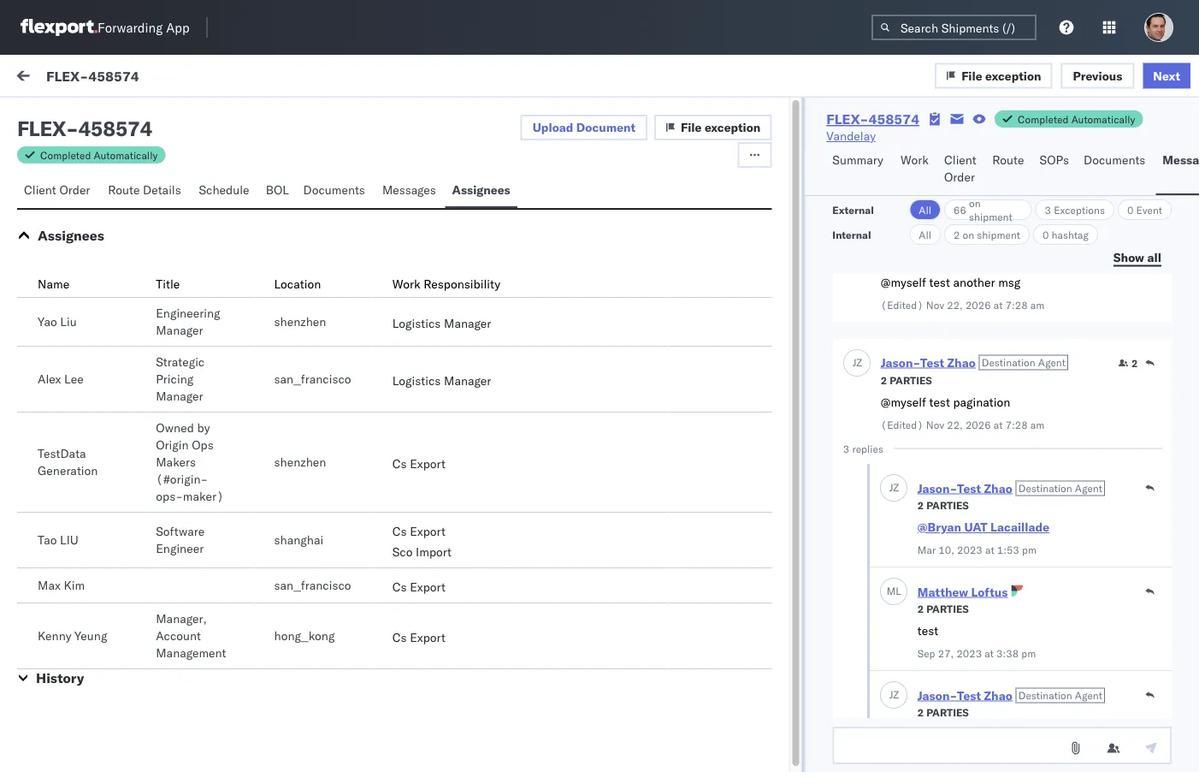 Task type: describe. For each thing, give the bounding box(es) containing it.
jason-test zhao button for (edited)  nov 22, 2026 at 7:28 am
[[881, 355, 976, 370]]

l
[[896, 585, 902, 597]]

work inside button
[[166, 70, 194, 85]]

2 vertical spatial test
[[957, 688, 981, 703]]

work for related
[[964, 148, 987, 161]]

will
[[51, 591, 70, 606]]

to
[[237, 292, 248, 307]]

2 5:45 from the top
[[488, 653, 514, 668]]

0 horizontal spatial exception
[[705, 120, 761, 135]]

destination for mar 10, 2023 at 1:53 pm
[[1019, 482, 1073, 494]]

import work
[[127, 70, 194, 85]]

1 horizontal spatial file exception
[[962, 68, 1042, 83]]

work for my
[[49, 66, 93, 89]]

summary button
[[826, 145, 894, 195]]

waka
[[197, 369, 228, 384]]

work responsibility
[[393, 276, 501, 291]]

flex-458574 link
[[827, 110, 920, 128]]

0 horizontal spatial documents button
[[297, 175, 376, 208]]

edt for filing
[[538, 276, 560, 291]]

is
[[78, 574, 87, 589]]

sep
[[918, 647, 936, 659]]

flex- up vandelay
[[827, 110, 869, 128]]

been
[[51, 668, 78, 683]]

2 vertical spatial z
[[893, 688, 899, 701]]

0 vertical spatial 2023
[[957, 543, 983, 556]]

strategic
[[156, 354, 205, 369]]

parties for mar 10, 2023 at 1:53 pm
[[927, 499, 969, 511]]

4 resize handle column header from the left
[[1156, 143, 1177, 772]]

2 oct 26, 2023, 5:45 pm edt from the top
[[407, 653, 560, 668]]

jason-test zhao destination agent for mar 10, 2023 at 1:53 pm
[[918, 481, 1103, 496]]

pm for notifying
[[517, 653, 535, 668]]

owned by origin ops makers (#origin- ops-maker)
[[156, 420, 224, 504]]

previous
[[1074, 68, 1123, 83]]

testdata
[[38, 446, 86, 461]]

nov inside '@myself test another msg (edited)  nov 22, 2026 at 7:28 am'
[[926, 298, 945, 311]]

bol
[[266, 182, 289, 197]]

3 cs from the top
[[393, 579, 407, 594]]

z for (edited)  nov 22, 2026 at 7:28 am
[[856, 356, 862, 369]]

import inside "cs export sco import"
[[416, 544, 452, 559]]

0 horizontal spatial this
[[51, 574, 74, 589]]

0 vertical spatial automatically
[[1072, 113, 1136, 125]]

2 vertical spatial jason-test zhao destination agent
[[918, 688, 1103, 703]]

my work
[[17, 66, 93, 89]]

2 logistics from the top
[[393, 373, 441, 388]]

3 2023, from the top
[[451, 541, 485, 556]]

documents for the rightmost documents button
[[1084, 152, 1146, 167]]

lucrative
[[120, 591, 166, 606]]

notifying
[[92, 651, 139, 666]]

schedule button
[[192, 175, 259, 208]]

1 vertical spatial file
[[681, 120, 702, 135]]

2 parties button for (edited)  nov 22, 2026 at 7:28 am
[[881, 372, 932, 387]]

z for mar 10, 2023 at 1:53 pm
[[893, 481, 899, 494]]

that
[[165, 651, 187, 666]]

flex- 1366815
[[925, 353, 1013, 368]]

5 omkar savant from the top
[[83, 511, 159, 526]]

manager inside engineering manager
[[156, 323, 203, 338]]

2026 inside '@myself test another msg (edited)  nov 22, 2026 at 7:28 am'
[[966, 298, 991, 311]]

we
[[348, 574, 363, 589]]

flex- down work button
[[925, 199, 961, 214]]

2026 inside @myself test pagination (edited)  nov 22, 2026 at 7:28 am
[[966, 418, 991, 431]]

4 omkar savant from the top
[[83, 416, 159, 431]]

commendation
[[117, 292, 198, 307]]

3 pm from the top
[[517, 541, 535, 556]]

1 horizontal spatial client order
[[945, 152, 977, 184]]

0 horizontal spatial flex-458574
[[46, 67, 139, 84]]

yeung
[[75, 628, 107, 643]]

message button
[[201, 55, 287, 101]]

1 vertical spatial file exception
[[681, 120, 761, 135]]

shipment for 66 on shipment
[[970, 210, 1013, 223]]

7:00
[[488, 276, 514, 291]]

next button
[[1144, 63, 1191, 88]]

2 san_francisco from the top
[[274, 578, 351, 593]]

at inside @myself test pagination (edited)  nov 22, 2026 at 7:28 am
[[994, 418, 1003, 431]]

pm for filing
[[517, 276, 535, 291]]

upload document
[[533, 120, 636, 135]]

i
[[51, 292, 55, 307]]

work for work button
[[901, 152, 929, 167]]

messa
[[1163, 152, 1200, 167]]

4 export from the top
[[410, 630, 446, 645]]

pagination
[[953, 395, 1011, 410]]

2 cs export from the top
[[393, 579, 446, 594]]

kim
[[64, 578, 85, 593]]

1 vertical spatial message
[[53, 148, 94, 161]]

3:38
[[997, 647, 1019, 659]]

k,
[[296, 651, 308, 666]]

2 logistics manager from the top
[[393, 373, 491, 388]]

1 vertical spatial assignees
[[38, 227, 104, 244]]

occurs
[[188, 668, 225, 683]]

2 vertical spatial jason-
[[918, 688, 957, 703]]

all for 66
[[920, 203, 932, 216]]

10,
[[939, 543, 955, 556]]

unknown
[[118, 446, 172, 461]]

on for 66
[[970, 196, 981, 209]]

1 logistics from the top
[[393, 316, 441, 331]]

am inside '@myself test another msg (edited)  nov 22, 2026 at 7:28 am'
[[1031, 298, 1045, 311]]

1 vertical spatial flex-458574
[[827, 110, 920, 128]]

1 horizontal spatial completed
[[1019, 113, 1069, 125]]

by
[[197, 420, 210, 435]]

2 parties for (edited)  nov 22, 2026 at 7:28 am
[[881, 374, 932, 386]]

manager inside the strategic pricing manager
[[156, 389, 203, 404]]

1 vertical spatial your
[[140, 369, 163, 384]]

0 for 0 hashtag
[[1043, 228, 1050, 241]]

title
[[156, 276, 180, 291]]

liu
[[60, 532, 79, 547]]

customs
[[175, 446, 225, 461]]

uat
[[965, 520, 988, 535]]

savant for notifying
[[122, 622, 159, 637]]

vandelay
[[827, 128, 876, 143]]

parties down 27, in the right of the page
[[927, 706, 969, 719]]

2 vertical spatial zhao
[[984, 688, 1013, 703]]

parties for sep 27, 2023 at 3:38 pm
[[927, 602, 969, 615]]

&
[[285, 651, 293, 666]]

26, for notifying
[[429, 653, 448, 668]]

details
[[143, 182, 181, 197]]

work for work responsibility
[[393, 276, 421, 291]]

0 vertical spatial pm
[[1022, 543, 1037, 556]]

flex- left 3:38
[[925, 653, 961, 668]]

owned
[[156, 420, 194, 435]]

omkar for are
[[83, 622, 119, 637]]

2 resize handle column header from the left
[[638, 143, 658, 772]]

established,
[[278, 574, 345, 589]]

2 vertical spatial j
[[889, 688, 893, 701]]

export inside "cs export sco import"
[[410, 524, 446, 539]]

messaging
[[89, 215, 147, 230]]

3 export from the top
[[410, 579, 446, 594]]

0 horizontal spatial client order button
[[17, 175, 101, 208]]

3 cs export from the top
[[393, 630, 446, 645]]

2 horizontal spatial your
[[298, 292, 321, 307]]

edt for notifying
[[538, 653, 560, 668]]

work button
[[894, 145, 938, 195]]

assignees inside button
[[452, 182, 511, 197]]

internal for internal
[[833, 228, 872, 241]]

this is
[[51, 574, 87, 589]]

test for pagination
[[930, 395, 950, 410]]

shanghai
[[274, 532, 324, 547]]

exception: for exception: warehouse devan
[[54, 540, 115, 555]]

route details button
[[101, 175, 192, 208]]

jason-test zhao button for mar 10, 2023 at 1:53 pm
[[918, 481, 1013, 496]]

devan
[[311, 651, 343, 666]]

external for external
[[833, 203, 875, 216]]

2 parties down 27, in the right of the page
[[918, 706, 969, 719]]

you
[[143, 651, 162, 666]]

omkar for your
[[83, 339, 119, 354]]

management
[[156, 645, 226, 660]]

show all button
[[1104, 245, 1173, 270]]

1 cs from the top
[[393, 456, 407, 471]]

partnership.
[[169, 591, 236, 606]]

0 horizontal spatial order
[[59, 182, 90, 197]]

mar 10, 2023 at 1:53 pm
[[918, 543, 1037, 556]]

internal (0)
[[115, 109, 182, 124]]

2 vertical spatial j z
[[889, 688, 899, 701]]

1 san_francisco from the top
[[274, 371, 351, 386]]

a inside contract established, we will create a lucrative partnership.
[[110, 591, 117, 606]]

1 export from the top
[[410, 456, 446, 471]]

1 horizontal spatial documents button
[[1078, 145, 1157, 195]]

my
[[17, 66, 44, 89]]

22, inside '@myself test another msg (edited)  nov 22, 2026 at 7:28 am'
[[947, 298, 963, 311]]

0 hashtag
[[1043, 228, 1089, 241]]

4 cs from the top
[[393, 630, 407, 645]]

exception: warehouse devan
[[54, 540, 221, 555]]

contract
[[230, 574, 275, 589]]

1 shenzhen from the top
[[274, 314, 326, 329]]

3 for 3 exceptions
[[1046, 203, 1052, 216]]

@bryan
[[918, 520, 962, 535]]

1854269
[[961, 276, 1013, 291]]

location
[[274, 276, 321, 291]]

flex- up @myself test pagination (edited)  nov 22, 2026 at 7:28 am
[[925, 353, 961, 368]]

takes
[[350, 668, 379, 683]]

manager,
[[156, 611, 207, 626]]

1 horizontal spatial completed automatically
[[1019, 113, 1136, 125]]

show
[[1114, 249, 1145, 264]]

m
[[887, 585, 896, 597]]

savant for boat!
[[122, 339, 159, 354]]

exception: for exception: unknown customs
[[54, 446, 115, 461]]

flex- 2271801
[[925, 439, 1013, 454]]

at inside '@myself test another msg (edited)  nov 22, 2026 at 7:28 am'
[[994, 298, 1003, 311]]

messa button
[[1157, 145, 1200, 195]]

tao
[[38, 532, 57, 547]]

test inside test sep 27, 2023 at 3:38 pm
[[918, 623, 939, 638]]

jason- for mar 10, 2023 at 1:53 pm
[[918, 481, 957, 496]]

1 resize handle column header from the left
[[379, 143, 399, 772]]

@myself for another
[[881, 275, 926, 290]]

external (0) button
[[21, 101, 108, 134]]

flex- down @myself test pagination (edited)  nov 22, 2026 at 7:28 am
[[925, 439, 961, 454]]

1 vertical spatial completed automatically
[[40, 148, 158, 161]]

engineer
[[156, 541, 204, 556]]

2 vertical spatial destination
[[1019, 689, 1073, 702]]

omkar savant for latent messaging
[[83, 185, 159, 200]]

0 vertical spatial assignees button
[[446, 175, 518, 208]]

vandelay link
[[827, 128, 876, 145]]

2 on shipment
[[954, 228, 1021, 241]]

i am filing a commendation report to improve your morale!
[[51, 292, 365, 307]]

all for 2
[[920, 228, 932, 241]]

report
[[201, 292, 234, 307]]

2 parties for sep 27, 2023 at 3:38 pm
[[918, 602, 969, 615]]

this inside we are notifying you that your shipment, k & k, devan has been delayed. this often occurs when unloading cargo takes longer
[[130, 668, 153, 683]]

lee
[[64, 371, 84, 386]]

are
[[72, 651, 89, 666]]

1 horizontal spatial order
[[945, 169, 976, 184]]

pm inside test sep 27, 2023 at 3:38 pm
[[1022, 647, 1036, 659]]

0 vertical spatial exception
[[986, 68, 1042, 83]]

1 vertical spatial assignees button
[[38, 227, 104, 244]]

2 vertical spatial agent
[[1075, 689, 1103, 702]]

flex - 458574
[[17, 116, 152, 141]]



Task type: vqa. For each thing, say whether or not it's contained in the screenshot.
FOB
no



Task type: locate. For each thing, give the bounding box(es) containing it.
1 22, from the top
[[947, 298, 963, 311]]

- for oct 26, 2023, 7:22 pm edt
[[666, 199, 673, 214]]

jason-test zhao destination agent for (edited)  nov 22, 2026 at 7:28 am
[[881, 355, 1066, 370]]

0 horizontal spatial message
[[53, 148, 94, 161]]

2 horizontal spatial work
[[901, 152, 929, 167]]

omkar savant for boat!
[[83, 339, 159, 354]]

2 edt from the top
[[538, 276, 560, 291]]

(0) inside button
[[75, 109, 98, 124]]

2 cs from the top
[[393, 524, 407, 539]]

documents right bol button
[[303, 182, 365, 197]]

omkar up exception: warehouse devan
[[83, 511, 119, 526]]

client order button up 66
[[938, 145, 986, 195]]

1 (edited) from the top
[[881, 298, 924, 311]]

has
[[346, 651, 366, 666]]

1 26, from the top
[[429, 199, 448, 214]]

3 omkar from the top
[[83, 339, 119, 354]]

3 oct from the top
[[407, 541, 426, 556]]

(0) for external (0)
[[75, 109, 98, 124]]

3 resize handle column header from the left
[[897, 143, 918, 772]]

import inside button
[[127, 70, 163, 85]]

omkar savant up exception: warehouse devan
[[83, 511, 159, 526]]

2 omkar from the top
[[83, 262, 119, 277]]

software engineer
[[156, 524, 205, 556]]

2 parties for mar 10, 2023 at 1:53 pm
[[918, 499, 969, 511]]

jason-
[[881, 355, 921, 370], [918, 481, 957, 496], [918, 688, 957, 703]]

0 vertical spatial logistics manager
[[393, 316, 491, 331]]

5 omkar from the top
[[83, 511, 119, 526]]

1 oct from the top
[[407, 199, 426, 214]]

omkar
[[83, 185, 119, 200], [83, 262, 119, 277], [83, 339, 119, 354], [83, 416, 119, 431], [83, 511, 119, 526], [83, 622, 119, 637]]

improve
[[251, 292, 294, 307]]

generation
[[38, 463, 98, 478]]

completed down flex - 458574
[[40, 148, 91, 161]]

jason-test zhao button
[[881, 355, 976, 370], [918, 481, 1013, 496], [918, 688, 1013, 703]]

26, for filing
[[429, 276, 448, 291]]

exceptions
[[1055, 203, 1106, 216]]

j z for (edited)  nov 22, 2026 at 7:28 am
[[853, 356, 862, 369]]

savant for filing
[[122, 262, 159, 277]]

1 horizontal spatial this
[[130, 668, 153, 683]]

work right related
[[964, 148, 987, 161]]

zhao for mar 10, 2023 at 1:53 pm
[[984, 481, 1013, 496]]

2 22, from the top
[[947, 418, 963, 431]]

0 vertical spatial a
[[108, 292, 114, 307]]

agent
[[1038, 356, 1066, 369], [1075, 482, 1103, 494], [1075, 689, 1103, 702]]

0 vertical spatial flex- 458574
[[925, 199, 1006, 214]]

client right work button
[[945, 152, 977, 167]]

1 omkar savant from the top
[[83, 185, 159, 200]]

66 on shipment
[[954, 196, 1013, 223]]

(edited) inside @myself test pagination (edited)  nov 22, 2026 at 7:28 am
[[881, 418, 924, 431]]

@bryan uat lacaillade button
[[918, 520, 1050, 535]]

client order up the latent
[[24, 182, 90, 197]]

1 vertical spatial (edited)
[[881, 418, 924, 431]]

0 vertical spatial this
[[51, 574, 74, 589]]

2 pm from the top
[[517, 276, 535, 291]]

3 edt from the top
[[538, 541, 560, 556]]

1 all from the top
[[920, 203, 932, 216]]

- for oct 26, 2023, 5:45 pm edt
[[666, 653, 673, 668]]

omkar savant
[[83, 185, 159, 200], [83, 262, 159, 277], [83, 339, 159, 354], [83, 416, 159, 431], [83, 511, 159, 526], [83, 622, 159, 637]]

related work item/shipment
[[926, 148, 1060, 161]]

your inside we are notifying you that your shipment, k & k, devan has been delayed. this often occurs when unloading cargo takes longer
[[190, 651, 214, 666]]

forwarding app
[[98, 19, 190, 36]]

savant up 'pricing'
[[122, 339, 159, 354]]

26, left 7:00
[[429, 276, 448, 291]]

kenny
[[38, 628, 71, 643]]

previous button
[[1062, 63, 1135, 88]]

parties up @bryan
[[927, 499, 969, 511]]

1 nov from the top
[[926, 298, 945, 311]]

0 vertical spatial 3
[[1046, 203, 1052, 216]]

on for 2
[[963, 228, 975, 241]]

all left 2 on shipment
[[920, 228, 932, 241]]

2 (edited) from the top
[[881, 418, 924, 431]]

jason-test zhao destination agent up pagination
[[881, 355, 1066, 370]]

0 horizontal spatial client order
[[24, 182, 90, 197]]

whatever
[[51, 369, 103, 384]]

agent for (edited)  nov 22, 2026 at 7:28 am
[[1038, 356, 1066, 369]]

0 vertical spatial message
[[208, 70, 258, 85]]

66
[[954, 203, 967, 216]]

route button
[[986, 145, 1034, 195]]

2 parties button
[[881, 372, 932, 387], [918, 497, 969, 512], [918, 600, 969, 615], [918, 704, 969, 719]]

2 omkar savant from the top
[[83, 262, 159, 277]]

destination for (edited)  nov 22, 2026 at 7:28 am
[[982, 356, 1036, 369]]

destination up pagination
[[982, 356, 1036, 369]]

1 vertical spatial 7:28
[[1006, 418, 1028, 431]]

4 2023, from the top
[[451, 653, 485, 668]]

1 @myself from the top
[[881, 275, 926, 290]]

max kim
[[38, 578, 85, 593]]

1 vertical spatial j
[[889, 481, 893, 494]]

1 vertical spatial all
[[920, 228, 932, 241]]

2 2026 from the top
[[966, 418, 991, 431]]

completed automatically up sops
[[1019, 113, 1136, 125]]

3 flex- 458574 from the top
[[925, 653, 1006, 668]]

22, down flex- 1854269
[[947, 298, 963, 311]]

pm right 3:38
[[1022, 647, 1036, 659]]

7:28 inside '@myself test another msg (edited)  nov 22, 2026 at 7:28 am'
[[1006, 298, 1028, 311]]

1 vertical spatial jason-test zhao button
[[918, 481, 1013, 496]]

show all
[[1114, 249, 1162, 264]]

3
[[1046, 203, 1052, 216], [843, 442, 850, 455]]

flex- down @bryan
[[925, 541, 961, 556]]

0 vertical spatial zhao
[[947, 355, 976, 370]]

0 vertical spatial san_francisco
[[274, 371, 351, 386]]

client for client order button to the right
[[945, 152, 977, 167]]

@myself up the replies
[[881, 395, 926, 410]]

completed automatically
[[1019, 113, 1136, 125], [40, 148, 158, 161]]

1 exception: from the top
[[54, 446, 115, 461]]

destination
[[982, 356, 1036, 369], [1019, 482, 1073, 494], [1019, 689, 1073, 702]]

1 all button from the top
[[910, 199, 941, 220]]

0 left event
[[1128, 203, 1134, 216]]

26, down messages
[[429, 199, 448, 214]]

1 edt from the top
[[538, 199, 560, 214]]

order up the latent
[[59, 182, 90, 197]]

san_francisco down the shanghai
[[274, 578, 351, 593]]

nov inside @myself test pagination (edited)  nov 22, 2026 at 7:28 am
[[926, 418, 945, 431]]

2023 inside test sep 27, 2023 at 3:38 pm
[[957, 647, 982, 659]]

(0) right flex
[[75, 109, 98, 124]]

all button left 2 on shipment
[[910, 224, 941, 245]]

omkar for am
[[83, 262, 119, 277]]

1 vertical spatial work
[[964, 148, 987, 161]]

omkar savant up exception: unknown customs
[[83, 416, 159, 431]]

logistics manager
[[393, 316, 491, 331], [393, 373, 491, 388]]

flex- right my
[[46, 67, 88, 84]]

test up uat
[[957, 481, 981, 496]]

0 vertical spatial test
[[921, 355, 945, 370]]

work right "summary" button
[[901, 152, 929, 167]]

automatically up route details
[[94, 148, 158, 161]]

3 replies
[[843, 442, 884, 455]]

0 vertical spatial completed automatically
[[1019, 113, 1136, 125]]

jason-test zhao destination agent down 3:38
[[918, 688, 1103, 703]]

0 vertical spatial 7:28
[[1006, 298, 1028, 311]]

k
[[274, 651, 282, 666]]

j for (edited)  nov 22, 2026 at 7:28 am
[[853, 356, 856, 369]]

this down you
[[130, 668, 153, 683]]

26, right the has
[[429, 653, 448, 668]]

longer
[[51, 686, 85, 701]]

2 vertical spatial your
[[190, 651, 214, 666]]

1 vertical spatial shipment
[[978, 228, 1021, 241]]

0 vertical spatial assignees
[[452, 182, 511, 197]]

3 savant from the top
[[122, 339, 159, 354]]

0 horizontal spatial external
[[27, 109, 72, 124]]

0 vertical spatial work
[[49, 66, 93, 89]]

2 parties down matthew
[[918, 602, 969, 615]]

import right "sco"
[[416, 544, 452, 559]]

jason-test zhao button up @myself test pagination (edited)  nov 22, 2026 at 7:28 am
[[881, 355, 976, 370]]

route left sops
[[993, 152, 1025, 167]]

on inside 66 on shipment
[[970, 196, 981, 209]]

1 vertical spatial automatically
[[94, 148, 158, 161]]

1 vertical spatial exception
[[705, 120, 761, 135]]

6 omkar from the top
[[83, 622, 119, 637]]

4 savant from the top
[[122, 416, 159, 431]]

tao liu
[[38, 532, 79, 547]]

0 horizontal spatial completed
[[40, 148, 91, 161]]

your up occurs
[[190, 651, 214, 666]]

lacaillade
[[991, 520, 1050, 535]]

engineering manager
[[156, 306, 220, 338]]

0 for 0 event
[[1128, 203, 1134, 216]]

27,
[[938, 647, 954, 659]]

0 left hashtag on the right top of the page
[[1043, 228, 1050, 241]]

0 vertical spatial all
[[920, 203, 932, 216]]

your boat! waka
[[140, 369, 228, 384]]

assignees button right messages
[[446, 175, 518, 208]]

2 for jason-test zhao button for (edited)  nov 22, 2026 at 7:28 am
[[881, 374, 887, 386]]

test inside '@myself test another msg (edited)  nov 22, 2026 at 7:28 am'
[[930, 275, 950, 290]]

1 omkar from the top
[[83, 185, 119, 200]]

parties for (edited)  nov 22, 2026 at 7:28 am
[[890, 374, 932, 386]]

22, inside @myself test pagination (edited)  nov 22, 2026 at 7:28 am
[[947, 418, 963, 431]]

1 2026 from the top
[[966, 298, 991, 311]]

0 vertical spatial 0
[[1128, 203, 1134, 216]]

oct 26, 2023, 7:00 pm edt
[[407, 276, 560, 291]]

2
[[954, 228, 961, 241], [1132, 356, 1138, 369], [881, 374, 887, 386], [918, 499, 924, 511], [918, 602, 924, 615], [918, 706, 924, 719]]

am
[[58, 292, 74, 307], [1031, 298, 1045, 311], [1031, 418, 1045, 431]]

Search Shipments (/) text field
[[872, 15, 1037, 40]]

import work button
[[120, 55, 201, 101]]

all button for 66
[[910, 199, 941, 220]]

at down 1854269
[[994, 298, 1003, 311]]

msg
[[999, 275, 1021, 290]]

1 horizontal spatial file
[[962, 68, 983, 83]]

omkar savant for filing
[[83, 262, 159, 277]]

1 5:45 from the top
[[488, 541, 514, 556]]

documents for left documents button
[[303, 182, 365, 197]]

1 horizontal spatial assignees button
[[446, 175, 518, 208]]

agent for mar 10, 2023 at 1:53 pm
[[1075, 482, 1103, 494]]

shipment down 66 on shipment
[[978, 228, 1021, 241]]

4 26, from the top
[[429, 653, 448, 668]]

flex- 458574 for latent messaging
[[925, 199, 1006, 214]]

assignees button up name
[[38, 227, 104, 244]]

1 vertical spatial shenzhen
[[274, 454, 326, 469]]

internal for internal (0)
[[115, 109, 157, 124]]

internal inside button
[[115, 109, 157, 124]]

work inside button
[[901, 152, 929, 167]]

2023 down uat
[[957, 543, 983, 556]]

0 vertical spatial (edited)
[[881, 298, 924, 311]]

1 horizontal spatial client order button
[[938, 145, 986, 195]]

resize handle column header
[[379, 143, 399, 772], [638, 143, 658, 772], [897, 143, 918, 772], [1156, 143, 1177, 772]]

all button for 2
[[910, 224, 941, 245]]

@bryan uat lacaillade
[[918, 520, 1050, 535]]

replies
[[852, 442, 884, 455]]

destination up lacaillade at the right bottom of the page
[[1019, 482, 1073, 494]]

0 vertical spatial -
[[66, 116, 78, 141]]

0 vertical spatial file
[[962, 68, 983, 83]]

client up the latent
[[24, 182, 56, 197]]

2023, for notifying
[[451, 653, 485, 668]]

exception: up is
[[54, 540, 115, 555]]

another
[[953, 275, 995, 290]]

4 edt from the top
[[538, 653, 560, 668]]

2 @myself from the top
[[881, 395, 926, 410]]

1 horizontal spatial work
[[393, 276, 421, 291]]

mar
[[918, 543, 936, 556]]

savant for latent messaging
[[122, 185, 159, 200]]

2026 down another on the right top
[[966, 298, 991, 311]]

0 vertical spatial j z
[[853, 356, 862, 369]]

external inside button
[[27, 109, 72, 124]]

1 pm from the top
[[517, 199, 535, 214]]

1366815
[[961, 353, 1013, 368]]

warehouse
[[118, 540, 182, 555]]

0 vertical spatial client
[[945, 152, 977, 167]]

2026 down pagination
[[966, 418, 991, 431]]

2 nov from the top
[[926, 418, 945, 431]]

route inside button
[[108, 182, 140, 197]]

1 vertical spatial completed
[[40, 148, 91, 161]]

jason- up @bryan
[[918, 481, 957, 496]]

26, for latent messaging
[[429, 199, 448, 214]]

test down test sep 27, 2023 at 3:38 pm
[[957, 688, 981, 703]]

@myself for pagination
[[881, 395, 926, 410]]

2 export from the top
[[410, 524, 446, 539]]

1 horizontal spatial your
[[190, 651, 214, 666]]

1 vertical spatial -
[[666, 199, 673, 214]]

0 horizontal spatial (0)
[[75, 109, 98, 124]]

1 7:28 from the top
[[1006, 298, 1028, 311]]

shipment for 2 on shipment
[[978, 228, 1021, 241]]

shipment inside 66 on shipment
[[970, 210, 1013, 223]]

omkar for messaging
[[83, 185, 119, 200]]

1 cs export from the top
[[393, 456, 446, 471]]

jason-test zhao destination agent up lacaillade at the right bottom of the page
[[918, 481, 1103, 496]]

2023, for filing
[[451, 276, 485, 291]]

0 horizontal spatial 3
[[843, 442, 850, 455]]

22, up "flex- 2271801"
[[947, 418, 963, 431]]

1 vertical spatial 2026
[[966, 418, 991, 431]]

0 vertical spatial route
[[993, 152, 1025, 167]]

shenzhen down improve
[[274, 314, 326, 329]]

7:28 inside @myself test pagination (edited)  nov 22, 2026 at 7:28 am
[[1006, 418, 1028, 431]]

1 vertical spatial jason-test zhao destination agent
[[918, 481, 1103, 496]]

5 savant from the top
[[122, 511, 159, 526]]

1 (0) from the left
[[75, 109, 98, 124]]

assignees up name
[[38, 227, 104, 244]]

flex- down 2 on shipment
[[925, 276, 961, 291]]

0 vertical spatial @myself
[[881, 275, 926, 290]]

omkar savant for notifying
[[83, 622, 159, 637]]

order
[[945, 169, 976, 184], [59, 182, 90, 197]]

0 vertical spatial shipment
[[970, 210, 1013, 223]]

event
[[1137, 203, 1163, 216]]

2 all button from the top
[[910, 224, 941, 245]]

cargo
[[317, 668, 347, 683]]

1 horizontal spatial import
[[416, 544, 452, 559]]

work
[[166, 70, 194, 85], [901, 152, 929, 167], [393, 276, 421, 291]]

on down 66
[[963, 228, 975, 241]]

1 vertical spatial work
[[901, 152, 929, 167]]

2 (0) from the left
[[160, 109, 182, 124]]

1 vertical spatial san_francisco
[[274, 578, 351, 593]]

jason-test zhao button up uat
[[918, 481, 1013, 496]]

on
[[970, 196, 981, 209], [963, 228, 975, 241]]

flex- 458574 for notifying
[[925, 653, 1006, 668]]

at inside test sep 27, 2023 at 3:38 pm
[[985, 647, 994, 659]]

kenny yeung
[[38, 628, 107, 643]]

1 vertical spatial external
[[833, 203, 875, 216]]

omkar up exception: unknown customs
[[83, 416, 119, 431]]

automatically down previous button at the right top
[[1072, 113, 1136, 125]]

flex-458574 up vandelay
[[827, 110, 920, 128]]

omkar up latent messaging
[[83, 185, 119, 200]]

jason- for (edited)  nov 22, 2026 at 7:28 am
[[881, 355, 921, 370]]

2 savant from the top
[[122, 262, 159, 277]]

route inside 'button'
[[993, 152, 1025, 167]]

0 vertical spatial your
[[298, 292, 321, 307]]

1 vertical spatial internal
[[833, 228, 872, 241]]

(0) for internal (0)
[[160, 109, 182, 124]]

client for the leftmost client order button
[[24, 182, 56, 197]]

1 vertical spatial on
[[963, 228, 975, 241]]

2 for jason-test zhao button for mar 10, 2023 at 1:53 pm
[[918, 499, 924, 511]]

boat!
[[166, 369, 194, 384]]

1 vertical spatial flex- 458574
[[925, 541, 1006, 556]]

1 vertical spatial logistics manager
[[393, 373, 491, 388]]

1 vertical spatial jason-
[[918, 481, 957, 496]]

4 omkar from the top
[[83, 416, 119, 431]]

manager
[[444, 316, 491, 331], [156, 323, 203, 338], [444, 373, 491, 388], [156, 389, 203, 404]]

2 exception: from the top
[[54, 540, 115, 555]]

0 vertical spatial cs export
[[393, 456, 446, 471]]

a right filing
[[108, 292, 114, 307]]

1 savant from the top
[[122, 185, 159, 200]]

6 savant from the top
[[122, 622, 159, 637]]

test for (edited)  nov 22, 2026 at 7:28 am
[[921, 355, 945, 370]]

sops button
[[1034, 145, 1078, 195]]

0 horizontal spatial your
[[140, 369, 163, 384]]

1 horizontal spatial message
[[208, 70, 258, 85]]

shipment up 2 on shipment
[[970, 210, 1013, 223]]

1 vertical spatial logistics
[[393, 373, 441, 388]]

pm for latent messaging
[[517, 199, 535, 214]]

flexport. image
[[21, 19, 98, 36]]

create
[[73, 591, 107, 606]]

upload
[[533, 120, 574, 135]]

2 2023, from the top
[[451, 276, 485, 291]]

4 oct from the top
[[407, 653, 426, 668]]

cs inside "cs export sco import"
[[393, 524, 407, 539]]

zhao up pagination
[[947, 355, 976, 370]]

test
[[930, 275, 950, 290], [930, 395, 950, 410], [918, 623, 939, 638]]

oct for filing
[[407, 276, 426, 291]]

route
[[993, 152, 1025, 167], [108, 182, 140, 197]]

(#origin-
[[156, 472, 208, 487]]

(0) down import work button
[[160, 109, 182, 124]]

1 2023, from the top
[[451, 199, 485, 214]]

1 horizontal spatial internal
[[833, 228, 872, 241]]

1 horizontal spatial 3
[[1046, 203, 1052, 216]]

1 vertical spatial this
[[130, 668, 153, 683]]

3 for 3 replies
[[843, 442, 850, 455]]

2 7:28 from the top
[[1006, 418, 1028, 431]]

4 pm from the top
[[517, 653, 535, 668]]

flex- 458574 down uat
[[925, 541, 1006, 556]]

nov up "flex- 2271801"
[[926, 418, 945, 431]]

zhao for (edited)  nov 22, 2026 at 7:28 am
[[947, 355, 976, 370]]

delayed.
[[81, 668, 127, 683]]

@myself left another on the right top
[[881, 275, 926, 290]]

your left the boat!
[[140, 369, 163, 384]]

3 exceptions
[[1046, 203, 1106, 216]]

2 vertical spatial cs export
[[393, 630, 446, 645]]

1 flex- 458574 from the top
[[925, 199, 1006, 214]]

@myself inside '@myself test another msg (edited)  nov 22, 2026 at 7:28 am'
[[881, 275, 926, 290]]

forwarding
[[98, 19, 163, 36]]

2271801
[[961, 439, 1013, 454]]

test up sep
[[918, 623, 939, 638]]

message inside button
[[208, 70, 258, 85]]

3 up 0 hashtag
[[1046, 203, 1052, 216]]

2 parties up @myself test pagination (edited)  nov 22, 2026 at 7:28 am
[[881, 374, 932, 386]]

(0) inside button
[[160, 109, 182, 124]]

0 vertical spatial shenzhen
[[274, 314, 326, 329]]

1 logistics manager from the top
[[393, 316, 491, 331]]

oct for notifying
[[407, 653, 426, 668]]

3 omkar savant from the top
[[83, 339, 159, 354]]

manager, account management
[[156, 611, 226, 660]]

external down my work
[[27, 109, 72, 124]]

0 vertical spatial destination
[[982, 356, 1036, 369]]

jason- left flex- 1366815
[[881, 355, 921, 370]]

1 vertical spatial import
[[416, 544, 452, 559]]

route for route
[[993, 152, 1025, 167]]

1 vertical spatial 5:45
[[488, 653, 514, 668]]

2 inside button
[[1132, 356, 1138, 369]]

2 26, from the top
[[429, 276, 448, 291]]

0 horizontal spatial file exception
[[681, 120, 761, 135]]

1 vertical spatial @myself
[[881, 395, 926, 410]]

1:53
[[997, 543, 1020, 556]]

2 vertical spatial jason-test zhao button
[[918, 688, 1013, 703]]

1 vertical spatial agent
[[1075, 482, 1103, 494]]

oct 26, 2023, 7:22 pm edt
[[407, 199, 560, 214]]

2 flex- 458574 from the top
[[925, 541, 1006, 556]]

engineering
[[156, 306, 220, 321]]

7:28 up 2271801
[[1006, 418, 1028, 431]]

order down related
[[945, 169, 976, 184]]

omkar savant up whatever
[[83, 339, 159, 354]]

2023 right 27, in the right of the page
[[957, 647, 982, 659]]

work up external (0)
[[49, 66, 93, 89]]

when
[[228, 668, 257, 683]]

this up the will
[[51, 574, 74, 589]]

omkar savant up filing
[[83, 262, 159, 277]]

savant up exception: unknown customs
[[122, 416, 159, 431]]

testdata generation
[[38, 446, 98, 478]]

savant up exception: warehouse devan
[[122, 511, 159, 526]]

2023, for latent messaging
[[451, 199, 485, 214]]

2 parties button for mar 10, 2023 at 1:53 pm
[[918, 497, 969, 512]]

bol button
[[259, 175, 297, 208]]

a right create
[[110, 591, 117, 606]]

0 vertical spatial exception:
[[54, 446, 115, 461]]

2 parties button down 27, in the right of the page
[[918, 704, 969, 719]]

1 vertical spatial destination
[[1019, 482, 1073, 494]]

3 26, from the top
[[429, 541, 448, 556]]

test for another
[[930, 275, 950, 290]]

sco
[[393, 544, 413, 559]]

2 shenzhen from the top
[[274, 454, 326, 469]]

oct for latent messaging
[[407, 199, 426, 214]]

0 vertical spatial external
[[27, 109, 72, 124]]

parties down matthew
[[927, 602, 969, 615]]

0 vertical spatial jason-
[[881, 355, 921, 370]]

(edited) inside '@myself test another msg (edited)  nov 22, 2026 at 7:28 am'
[[881, 298, 924, 311]]

j for mar 10, 2023 at 1:53 pm
[[889, 481, 893, 494]]

name
[[38, 276, 69, 291]]

j z for mar 10, 2023 at 1:53 pm
[[889, 481, 899, 494]]

external for external (0)
[[27, 109, 72, 124]]

import up internal (0)
[[127, 70, 163, 85]]

0 vertical spatial import
[[127, 70, 163, 85]]

all
[[1148, 249, 1162, 264]]

nov down flex- 1854269
[[926, 298, 945, 311]]

san_francisco up type
[[274, 371, 351, 386]]

route for route details
[[108, 182, 140, 197]]

upload document button
[[521, 115, 648, 140]]

matthew loftus button
[[918, 584, 1008, 599]]

file exception
[[962, 68, 1042, 83], [681, 120, 761, 135]]

we are notifying you that your shipment, k & k, devan has been delayed. this often occurs when unloading cargo takes longer
[[51, 651, 379, 701]]

am inside @myself test pagination (edited)  nov 22, 2026 at 7:28 am
[[1031, 418, 1045, 431]]

None text field
[[833, 727, 1173, 764]]

file right document
[[681, 120, 702, 135]]

1 vertical spatial test
[[957, 481, 981, 496]]

at up 2271801
[[994, 418, 1003, 431]]

1 oct 26, 2023, 5:45 pm edt from the top
[[407, 541, 560, 556]]

yao liu
[[38, 314, 77, 329]]

2 oct from the top
[[407, 276, 426, 291]]

pm
[[517, 199, 535, 214], [517, 276, 535, 291], [517, 541, 535, 556], [517, 653, 535, 668]]

ops
[[192, 437, 214, 452]]

0 vertical spatial all button
[[910, 199, 941, 220]]

2 all from the top
[[920, 228, 932, 241]]

exception:
[[54, 446, 115, 461], [54, 540, 115, 555]]

1 vertical spatial test
[[930, 395, 950, 410]]

0 vertical spatial 5:45
[[488, 541, 514, 556]]

0 vertical spatial nov
[[926, 298, 945, 311]]

at left "1:53"
[[985, 543, 995, 556]]

flex- 458574 up 2 on shipment
[[925, 199, 1006, 214]]

2 parties button for sep 27, 2023 at 3:38 pm
[[918, 600, 969, 615]]

omkar up whatever
[[83, 339, 119, 354]]

0
[[1128, 203, 1134, 216], [1043, 228, 1050, 241]]

file down "search shipments (/)" text box
[[962, 68, 983, 83]]

all
[[920, 203, 932, 216], [920, 228, 932, 241]]

2 vertical spatial flex- 458574
[[925, 653, 1006, 668]]

test for mar 10, 2023 at 1:53 pm
[[957, 481, 981, 496]]

test inside @myself test pagination (edited)  nov 22, 2026 at 7:28 am
[[930, 395, 950, 410]]

edt for latent messaging
[[538, 199, 560, 214]]

2 for matthew loftus button
[[918, 602, 924, 615]]

6 omkar savant from the top
[[83, 622, 159, 637]]

we
[[51, 651, 68, 666]]

@myself inside @myself test pagination (edited)  nov 22, 2026 at 7:28 am
[[881, 395, 926, 410]]

2 for bottom jason-test zhao button
[[918, 706, 924, 719]]



